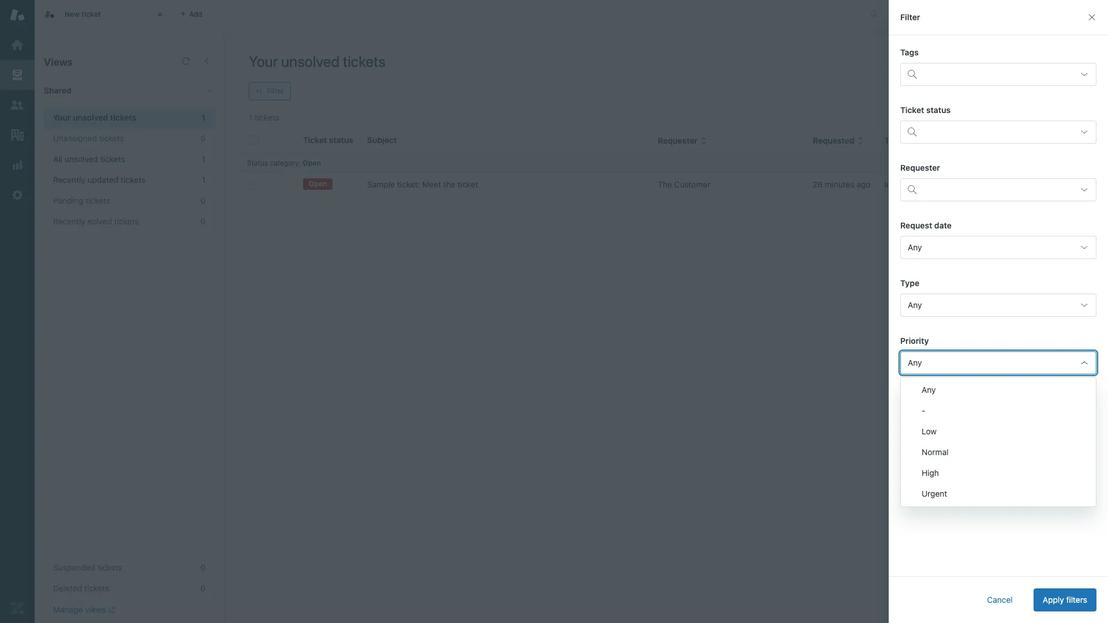 Task type: vqa. For each thing, say whether or not it's contained in the screenshot.
Close
no



Task type: describe. For each thing, give the bounding box(es) containing it.
manage views
[[53, 605, 106, 615]]

organizations image
[[10, 128, 25, 143]]

0 vertical spatial open
[[303, 159, 321, 167]]

normal option
[[901, 442, 1096, 463]]

shared heading
[[35, 73, 225, 108]]

suspended
[[53, 563, 95, 573]]

priority list box
[[900, 377, 1097, 507]]

play button
[[1036, 52, 1085, 75]]

apply
[[1043, 595, 1064, 605]]

status
[[247, 159, 268, 167]]

status
[[926, 105, 951, 115]]

deleted
[[53, 583, 82, 593]]

customer
[[674, 179, 711, 189]]

requester inside filter dialog
[[900, 163, 940, 173]]

requested
[[813, 136, 854, 146]]

any field for type
[[900, 294, 1097, 317]]

0 for suspended tickets
[[200, 563, 205, 573]]

requester button
[[658, 136, 707, 146]]

subject
[[367, 135, 397, 145]]

tags
[[900, 47, 919, 57]]

1 horizontal spatial your
[[249, 53, 278, 70]]

recently updated tickets
[[53, 175, 145, 185]]

2 vertical spatial unsolved
[[65, 154, 98, 164]]

zendesk image
[[10, 601, 25, 616]]

recently solved tickets
[[53, 216, 139, 226]]

any field for priority
[[900, 351, 1097, 375]]

tags element
[[900, 63, 1097, 86]]

filter inside dialog
[[900, 12, 920, 22]]

updated
[[88, 175, 118, 185]]

row containing sample ticket: meet the ticket
[[240, 173, 1099, 197]]

26
[[813, 179, 823, 189]]

high
[[922, 468, 939, 478]]

low option
[[901, 421, 1096, 442]]

new
[[65, 10, 80, 18]]

Ticket status field
[[923, 123, 1072, 141]]

priority inside filter dialog
[[900, 336, 929, 346]]

any field for request date
[[900, 236, 1097, 259]]

customers image
[[10, 98, 25, 113]]

urgent option
[[901, 484, 1096, 504]]

priority button
[[986, 136, 1024, 146]]

apply filters
[[1043, 595, 1087, 605]]

manage
[[53, 605, 83, 615]]

main element
[[0, 0, 35, 623]]

26 minutes ago
[[813, 179, 871, 189]]

tabs tab list
[[35, 0, 858, 29]]

0 for unassigned tickets
[[200, 133, 205, 143]]

collapse views pane image
[[202, 57, 211, 66]]

request
[[900, 220, 932, 230]]

0 vertical spatial unsolved
[[281, 53, 340, 70]]

sample
[[367, 179, 395, 189]]

1 for all unsolved tickets
[[202, 154, 205, 164]]

requested button
[[813, 136, 864, 146]]

get started image
[[10, 38, 25, 53]]

category:
[[270, 159, 301, 167]]

low
[[922, 426, 937, 436]]

any for type
[[908, 300, 922, 310]]

any option
[[901, 380, 1096, 401]]

0 for pending tickets
[[200, 196, 205, 205]]

0 vertical spatial your unsolved tickets
[[249, 53, 386, 70]]

type button
[[884, 136, 913, 146]]

views
[[44, 56, 73, 68]]

sample ticket: meet the ticket link
[[367, 179, 478, 190]]

- low
[[922, 406, 937, 436]]

filter button
[[249, 82, 291, 100]]

(opens in a new tab) image
[[106, 607, 115, 614]]

suspended tickets
[[53, 563, 122, 573]]

any for request date
[[908, 242, 922, 252]]

play
[[1060, 58, 1075, 68]]

zendesk support image
[[10, 8, 25, 23]]

any for priority
[[908, 358, 922, 368]]



Task type: locate. For each thing, give the bounding box(es) containing it.
recently for recently updated tickets
[[53, 175, 85, 185]]

pending
[[53, 196, 83, 205]]

0 vertical spatial 1
[[202, 113, 205, 122]]

incident
[[884, 179, 914, 189]]

2 1 from the top
[[202, 154, 205, 164]]

your
[[249, 53, 278, 70], [53, 113, 71, 122]]

1 recently from the top
[[53, 175, 85, 185]]

2 vertical spatial any field
[[900, 351, 1097, 375]]

priority
[[986, 136, 1015, 146], [900, 336, 929, 346]]

type inside filter dialog
[[900, 278, 919, 288]]

1 for your unsolved tickets
[[202, 113, 205, 122]]

new ticket tab
[[35, 0, 173, 29]]

admin image
[[10, 188, 25, 203]]

1 vertical spatial type
[[900, 278, 919, 288]]

open down status category: open
[[309, 180, 327, 188]]

recently
[[53, 175, 85, 185], [53, 216, 85, 226]]

type inside button
[[884, 136, 903, 146]]

filter
[[900, 12, 920, 22], [267, 87, 284, 95]]

requester inside "requester" 'button'
[[658, 136, 698, 146]]

unassigned
[[53, 133, 97, 143]]

recently down "pending" at the left of the page
[[53, 216, 85, 226]]

close image
[[154, 9, 166, 20]]

0 horizontal spatial your unsolved tickets
[[53, 113, 136, 122]]

1 vertical spatial recently
[[53, 216, 85, 226]]

shared
[[44, 85, 71, 95]]

ticket right the the
[[458, 179, 478, 189]]

0 for recently solved tickets
[[200, 216, 205, 226]]

1 vertical spatial filter
[[267, 87, 284, 95]]

conversations button
[[891, 5, 976, 23]]

tickets
[[343, 53, 386, 70], [110, 113, 136, 122], [99, 133, 124, 143], [100, 154, 125, 164], [121, 175, 145, 185], [86, 196, 110, 205], [114, 216, 139, 226], [97, 563, 122, 573], [84, 583, 109, 593]]

views
[[85, 605, 106, 615]]

2 any field from the top
[[900, 294, 1097, 317]]

5 0 from the top
[[200, 583, 205, 593]]

1 vertical spatial unsolved
[[73, 113, 108, 122]]

1 0 from the top
[[200, 133, 205, 143]]

reporting image
[[10, 158, 25, 173]]

2 0 from the top
[[200, 196, 205, 205]]

1 horizontal spatial filter
[[900, 12, 920, 22]]

3 any field from the top
[[900, 351, 1097, 375]]

type
[[884, 136, 903, 146], [900, 278, 919, 288]]

high option
[[901, 463, 1096, 484]]

ticket
[[81, 10, 101, 18], [458, 179, 478, 189]]

all
[[53, 154, 62, 164]]

requester up incident
[[900, 163, 940, 173]]

unassigned tickets
[[53, 133, 124, 143]]

priority inside priority button
[[986, 136, 1015, 146]]

1 horizontal spatial priority
[[986, 136, 1015, 146]]

unsolved up unassigned tickets
[[73, 113, 108, 122]]

apply filters button
[[1033, 589, 1097, 612]]

your unsolved tickets up filter "button"
[[249, 53, 386, 70]]

0 vertical spatial type
[[884, 136, 903, 146]]

status category: open
[[247, 159, 321, 167]]

filter dialog
[[889, 0, 1108, 623]]

-
[[922, 406, 925, 416]]

ticket status
[[900, 105, 951, 115]]

the customer
[[658, 179, 711, 189]]

your up unassigned
[[53, 113, 71, 122]]

your unsolved tickets up unassigned tickets
[[53, 113, 136, 122]]

0
[[200, 133, 205, 143], [200, 196, 205, 205], [200, 216, 205, 226], [200, 563, 205, 573], [200, 583, 205, 593]]

1 vertical spatial your unsolved tickets
[[53, 113, 136, 122]]

1 1 from the top
[[202, 113, 205, 122]]

recently for recently solved tickets
[[53, 216, 85, 226]]

0 horizontal spatial ticket
[[81, 10, 101, 18]]

1 vertical spatial 1
[[202, 154, 205, 164]]

new ticket
[[65, 10, 101, 18]]

1 vertical spatial open
[[309, 180, 327, 188]]

0 horizontal spatial filter
[[267, 87, 284, 95]]

ticket inside tab
[[81, 10, 101, 18]]

unsolved
[[281, 53, 340, 70], [73, 113, 108, 122], [65, 154, 98, 164]]

close drawer image
[[1087, 13, 1097, 22]]

ticket:
[[397, 179, 420, 189]]

conversations
[[904, 10, 950, 18]]

pending tickets
[[53, 196, 110, 205]]

ticket right new
[[81, 10, 101, 18]]

unsolved down unassigned
[[65, 154, 98, 164]]

cancel button
[[978, 589, 1022, 612]]

open right category:
[[303, 159, 321, 167]]

recently up "pending" at the left of the page
[[53, 175, 85, 185]]

all unsolved tickets
[[53, 154, 125, 164]]

solved
[[88, 216, 112, 226]]

1 for recently updated tickets
[[202, 175, 205, 185]]

requester up the customer at top
[[658, 136, 698, 146]]

1 horizontal spatial requester
[[900, 163, 940, 173]]

manage views link
[[53, 605, 115, 615]]

1 vertical spatial any field
[[900, 294, 1097, 317]]

ticket
[[900, 105, 924, 115]]

filters
[[1066, 595, 1087, 605]]

normal
[[922, 447, 949, 457]]

1 horizontal spatial ticket
[[458, 179, 478, 189]]

3 0 from the top
[[200, 216, 205, 226]]

2 vertical spatial 1
[[202, 175, 205, 185]]

0 vertical spatial ticket
[[81, 10, 101, 18]]

date
[[934, 220, 952, 230]]

cancel
[[987, 595, 1013, 605]]

2 recently from the top
[[53, 216, 85, 226]]

1 vertical spatial your
[[53, 113, 71, 122]]

shared button
[[35, 73, 194, 108]]

Any field
[[900, 236, 1097, 259], [900, 294, 1097, 317], [900, 351, 1097, 375]]

0 horizontal spatial requester
[[658, 136, 698, 146]]

ago
[[857, 179, 871, 189]]

request date
[[900, 220, 952, 230]]

sample ticket: meet the ticket
[[367, 179, 478, 189]]

row
[[240, 173, 1099, 197]]

open
[[303, 159, 321, 167], [309, 180, 327, 188]]

1 vertical spatial requester
[[900, 163, 940, 173]]

deleted tickets
[[53, 583, 109, 593]]

meet
[[422, 179, 441, 189]]

requester
[[658, 136, 698, 146], [900, 163, 940, 173]]

any
[[908, 242, 922, 252], [908, 300, 922, 310], [908, 358, 922, 368], [922, 385, 936, 395]]

minutes
[[825, 179, 854, 189]]

4 0 from the top
[[200, 563, 205, 573]]

3 1 from the top
[[202, 175, 205, 185]]

1 vertical spatial ticket
[[458, 179, 478, 189]]

1 vertical spatial priority
[[900, 336, 929, 346]]

0 vertical spatial any field
[[900, 236, 1097, 259]]

1
[[202, 113, 205, 122], [202, 154, 205, 164], [202, 175, 205, 185]]

0 vertical spatial your
[[249, 53, 278, 70]]

0 horizontal spatial priority
[[900, 336, 929, 346]]

- option
[[901, 401, 1096, 421]]

requester element
[[900, 178, 1097, 201]]

your up filter "button"
[[249, 53, 278, 70]]

ticket status element
[[900, 121, 1097, 144]]

your unsolved tickets
[[249, 53, 386, 70], [53, 113, 136, 122]]

0 vertical spatial recently
[[53, 175, 85, 185]]

0 for deleted tickets
[[200, 583, 205, 593]]

0 vertical spatial filter
[[900, 12, 920, 22]]

1 any field from the top
[[900, 236, 1097, 259]]

the
[[658, 179, 672, 189]]

unsolved up filter "button"
[[281, 53, 340, 70]]

the
[[443, 179, 455, 189]]

views image
[[10, 68, 25, 83]]

0 horizontal spatial your
[[53, 113, 71, 122]]

0 vertical spatial requester
[[658, 136, 698, 146]]

refresh views pane image
[[181, 57, 190, 66]]

0 vertical spatial priority
[[986, 136, 1015, 146]]

filter inside "button"
[[267, 87, 284, 95]]

urgent
[[922, 489, 947, 499]]

any inside option
[[922, 385, 936, 395]]

1 horizontal spatial your unsolved tickets
[[249, 53, 386, 70]]



